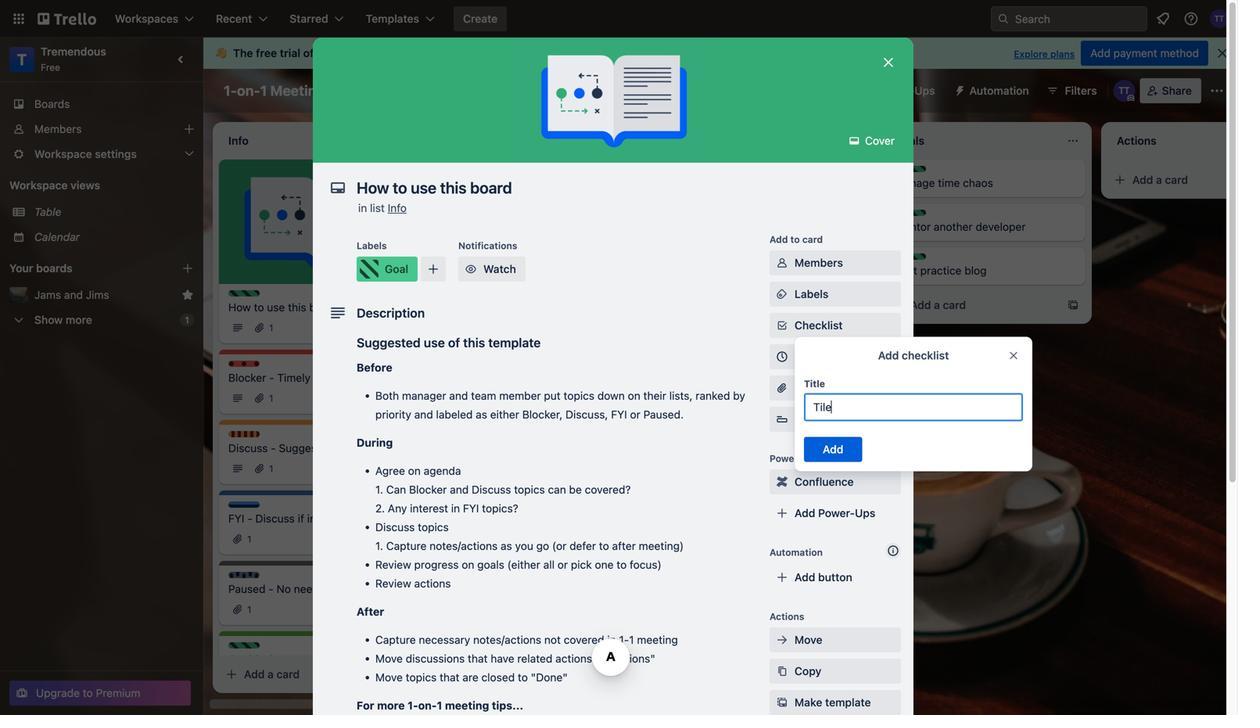 Task type: describe. For each thing, give the bounding box(es) containing it.
can inside agree on agenda 1. can blocker and discuss topics can be covered? 2. any interest in fyi topics? discuss topics 1.  capture notes/actions as you go (or defer to after meeting) review progress on goals (either all or pick one to focus) review actions
[[386, 483, 406, 496]]

the team is stuck on x, how can we move forward? link
[[451, 175, 632, 207]]

for inside banner
[[424, 47, 439, 59]]

checklist
[[795, 319, 843, 332]]

upgrade to premium link
[[9, 681, 191, 706]]

fields
[[838, 413, 869, 426]]

0 vertical spatial that
[[468, 652, 488, 665]]

we
[[617, 176, 631, 189]]

in inside capture necessary notes/actions not covered in 1-1 meeting move discussions that have related actions to "actions" move topics that are closed to "done"
[[607, 633, 616, 646]]

few
[[451, 252, 469, 264]]

both
[[376, 389, 399, 402]]

explore
[[1014, 49, 1048, 59]]

pick
[[571, 558, 592, 571]]

color: black, title: "paused" element
[[228, 572, 277, 584]]

for inside discuss i've drafted my goals for the next few months. any feedback?
[[559, 236, 573, 249]]

team inside both manager and team member put topics down on their lists, ranked by priority and labeled as either blocker, discuss, fyi or paused.
[[471, 389, 496, 402]]

of inside banner
[[303, 47, 314, 59]]

jams and jims
[[34, 288, 109, 301]]

2 vertical spatial ups
[[855, 507, 876, 520]]

after
[[357, 605, 384, 618]]

0 vertical spatial suggested
[[357, 335, 421, 350]]

by
[[733, 389, 746, 402]]

paused paused - no need to discuss (#0)
[[228, 573, 398, 595]]

1 horizontal spatial members link
[[770, 250, 901, 275]]

1 horizontal spatial use
[[424, 335, 445, 350]]

forward?
[[481, 192, 525, 205]]

to down covered
[[595, 652, 606, 665]]

add checklist
[[878, 349, 949, 362]]

payment
[[1114, 47, 1158, 59]]

lists,
[[670, 389, 693, 402]]

wave image
[[216, 46, 227, 60]]

calendar link
[[34, 229, 194, 245]]

time
[[938, 176, 960, 189]]

move link
[[770, 627, 901, 653]]

color: green, title: "goal" element for how to use this board
[[228, 290, 265, 302]]

blocker inside agree on agenda 1. can blocker and discuss topics can be covered? 2. any interest in fyi topics? discuss topics 1.  capture notes/actions as you go (or defer to after meeting) review progress on goals (either all or pick one to focus) review actions
[[409, 483, 447, 496]]

agenda
[[328, 82, 380, 99]]

search image
[[998, 13, 1010, 25]]

chaos
[[963, 176, 994, 189]]

workspace
[[9, 179, 68, 192]]

as inside agree on agenda 1. can blocker and discuss topics can be covered? 2. any interest in fyi topics? discuss topics 1.  capture notes/actions as you go (or defer to after meeting) review progress on goals (either all or pick one to focus) review actions
[[501, 539, 512, 552]]

add button button
[[770, 565, 901, 590]]

1 vertical spatial that
[[440, 671, 460, 684]]

discuss discuss - suggested topic (#3)
[[228, 432, 386, 455]]

board
[[309, 301, 339, 314]]

topics?
[[482, 502, 519, 515]]

starred icon image
[[182, 289, 194, 301]]

if
[[298, 512, 304, 525]]

notes/actions inside capture necessary notes/actions not covered in 1-1 meeting move discussions that have related actions to "actions" move topics that are closed to "done"
[[473, 633, 542, 646]]

developer
[[976, 220, 1026, 233]]

goal for goal how to use this board
[[244, 291, 265, 302]]

banner containing 👋
[[203, 38, 1239, 69]]

0 vertical spatial in
[[358, 201, 367, 214]]

notes/actions inside agree on agenda 1. can blocker and discuss topics can be covered? 2. any interest in fyi topics? discuss topics 1.  capture notes/actions as you go (or defer to after meeting) review progress on goals (either all or pick one to focus) review actions
[[430, 539, 498, 552]]

on right progress
[[462, 558, 474, 571]]

sm image for watch
[[463, 261, 479, 277]]

interest
[[410, 502, 448, 515]]

dates
[[795, 350, 825, 363]]

goal manage time chaos
[[895, 167, 994, 189]]

before
[[357, 361, 393, 374]]

blocker left timely at the left of the page
[[228, 371, 266, 384]]

sm image for confluence
[[775, 474, 790, 490]]

agenda
[[424, 464, 461, 477]]

board
[[523, 84, 553, 97]]

feedback?
[[538, 252, 590, 264]]

color: green, title: "goal" element for goal (#1)
[[228, 642, 265, 654]]

open information menu image
[[1184, 11, 1199, 27]]

months.
[[472, 252, 513, 264]]

blog
[[965, 264, 987, 277]]

primary element
[[0, 0, 1239, 38]]

info link
[[388, 201, 407, 214]]

have
[[491, 652, 515, 665]]

and inside agree on agenda 1. can blocker and discuss topics can be covered? 2. any interest in fyi topics? discuss topics 1.  capture notes/actions as you go (or defer to after meeting) review progress on goals (either all or pick one to focus) review actions
[[450, 483, 469, 496]]

2 1. from the top
[[376, 539, 383, 552]]

add button
[[795, 571, 853, 584]]

the inside the team is stuck on x, how can we move forward?
[[451, 176, 470, 189]]

discuss down 2.
[[376, 521, 415, 534]]

and down manager
[[414, 408, 433, 421]]

1 vertical spatial of
[[448, 335, 460, 350]]

1 down color: black, title: "paused" element in the bottom of the page
[[247, 604, 252, 615]]

mentor
[[895, 220, 931, 233]]

x,
[[558, 176, 569, 189]]

actions inside capture necessary notes/actions not covered in 1-1 meeting move discussions that have related actions to "actions" move topics that are closed to "done"
[[556, 652, 592, 665]]

the for next
[[576, 236, 593, 249]]

capture inside capture necessary notes/actions not covered in 1-1 meeting move discussions that have related actions to "actions" move topics that are closed to "done"
[[376, 633, 416, 646]]

actions inside agree on agenda 1. can blocker and discuss topics can be covered? 2. any interest in fyi topics? discuss topics 1.  capture notes/actions as you go (or defer to after meeting) review progress on goals (either all or pick one to focus) review actions
[[414, 577, 451, 590]]

color: green, title: "goal" element up description on the top left
[[357, 257, 418, 282]]

how to use this board link
[[228, 300, 404, 315]]

create from template… image
[[845, 271, 858, 283]]

explore plans
[[1014, 49, 1075, 59]]

more for for
[[377, 699, 405, 712]]

1 horizontal spatial 1-
[[408, 699, 418, 712]]

(either
[[507, 558, 541, 571]]

suggested use of this template
[[357, 335, 541, 350]]

0 horizontal spatial automation
[[770, 547, 823, 558]]

any inside agree on agenda 1. can blocker and discuss topics can be covered? 2. any interest in fyi topics? discuss topics 1.  capture notes/actions as you go (or defer to after meeting) review progress on goals (either all or pick one to focus) review actions
[[388, 502, 407, 515]]

0 horizontal spatial color: orange, title: "discuss" element
[[228, 431, 280, 443]]

and left jims
[[64, 288, 83, 301]]

color: blue, title: "fyi" element
[[228, 502, 260, 513]]

agree on agenda 1. can blocker and discuss topics can be covered? 2. any interest in fyi topics? discuss topics 1.  capture notes/actions as you go (or defer to after meeting) review progress on goals (either all or pick one to focus) review actions
[[376, 464, 684, 590]]

add to card
[[770, 234, 823, 245]]

move inside "link"
[[795, 633, 823, 646]]

and up labeled
[[449, 389, 468, 402]]

no
[[277, 582, 291, 595]]

0 vertical spatial color: orange, title: "discuss" element
[[451, 225, 502, 237]]

color: green, title: "goal" element for manage time chaos
[[895, 166, 931, 178]]

blocker,
[[522, 408, 563, 421]]

share
[[1162, 84, 1192, 97]]

tremendous free
[[41, 45, 106, 73]]

jams
[[34, 288, 61, 301]]

on inside both manager and team member put topics down on their lists, ranked by priority and labeled as either blocker, discuss, fyi or paused.
[[628, 389, 641, 402]]

this inside goal how to use this board
[[288, 301, 306, 314]]

- for fyi
[[247, 512, 252, 525]]

filters button
[[1042, 78, 1102, 103]]

another
[[934, 220, 973, 233]]

any inside discuss i've drafted my goals for the next few months. any feedback?
[[516, 252, 535, 264]]

report?
[[692, 236, 729, 249]]

topics down 'interest'
[[418, 521, 449, 534]]

0 vertical spatial labels
[[357, 240, 387, 251]]

discuss down timely at the left of the page
[[244, 432, 280, 443]]

automation inside button
[[970, 84, 1029, 97]]

Search field
[[1010, 7, 1147, 31]]

goal best practice blog
[[895, 254, 987, 277]]

to right one
[[617, 558, 627, 571]]

add power-ups link
[[770, 501, 901, 526]]

2 review from the top
[[376, 577, 411, 590]]

1 horizontal spatial tremendous
[[442, 47, 507, 59]]

fyi left if
[[244, 502, 259, 513]]

0 horizontal spatial premium
[[96, 687, 140, 699]]

topics up topics?
[[514, 483, 545, 496]]

manage
[[895, 176, 935, 189]]

more for show
[[66, 313, 92, 326]]

jams and jims link
[[34, 287, 175, 303]]

jims
[[86, 288, 109, 301]]

members for the members link to the right
[[795, 256, 843, 269]]

to up one
[[599, 539, 609, 552]]

actions
[[770, 611, 805, 622]]

member
[[499, 389, 541, 402]]

show menu image
[[1210, 83, 1225, 99]]

tips...
[[492, 699, 524, 712]]

back to home image
[[38, 6, 96, 31]]

can inside the team is stuck on x, how can we move forward?
[[596, 176, 614, 189]]

paused left need
[[244, 573, 277, 584]]

0 horizontal spatial members link
[[0, 117, 203, 142]]

.
[[507, 47, 511, 59]]

for more 1-on-1 meeting tips...
[[357, 699, 524, 712]]

discuss i've drafted my goals for the next few months. any feedback?
[[451, 226, 617, 264]]

list
[[370, 201, 385, 214]]

or inside agree on agenda 1. can blocker and discuss topics can be covered? 2. any interest in fyi topics? discuss topics 1.  capture notes/actions as you go (or defer to after meeting) review progress on goals (either all or pick one to focus) review actions
[[558, 558, 568, 571]]

power-ups inside button
[[878, 84, 935, 97]]

fyi - discuss if interested (#6) link
[[228, 511, 404, 527]]

please
[[717, 220, 750, 233]]

goal left (#1)
[[228, 653, 251, 666]]

blocker down how
[[244, 361, 278, 372]]

paused left no
[[228, 582, 266, 595]]

drafted
[[471, 236, 508, 249]]

1 inside capture necessary notes/actions not covered in 1-1 meeting move discussions that have related actions to "actions" move topics that are closed to "done"
[[629, 633, 634, 646]]

Board name text field
[[216, 78, 388, 103]]

sm image for members
[[775, 255, 790, 271]]

custom fields button
[[770, 412, 901, 427]]

ranked
[[696, 389, 730, 402]]

(#3)
[[365, 442, 386, 455]]

boards
[[34, 97, 70, 110]]

my
[[511, 236, 526, 249]]

capture necessary notes/actions not covered in 1-1 meeting move discussions that have related actions to "actions" move topics that are closed to "done"
[[376, 633, 678, 684]]

fyi inside agree on agenda 1. can blocker and discuss topics can be covered? 2. any interest in fyi topics? discuss topics 1.  capture notes/actions as you go (or defer to after meeting) review progress on goals (either all or pick one to focus) review actions
[[463, 502, 479, 515]]

2 vertical spatial move
[[376, 671, 403, 684]]

discuss,
[[566, 408, 608, 421]]

to inside upgrade to premium link
[[83, 687, 93, 699]]

sm image for copy
[[775, 663, 790, 679]]

1 vertical spatial meeting
[[445, 699, 489, 712]]

for
[[357, 699, 375, 712]]

- for paused
[[269, 582, 274, 595]]

"actions"
[[608, 652, 656, 665]]

your boards with 2 items element
[[9, 259, 158, 278]]

how
[[572, 176, 593, 189]]

is
[[501, 176, 509, 189]]

to down related
[[518, 671, 528, 684]]

workspace views
[[9, 179, 100, 192]]

t link
[[9, 47, 34, 72]]

paused - no need to discuss (#0) link
[[228, 581, 404, 597]]

discuss up topics?
[[472, 483, 511, 496]]

2.
[[376, 502, 385, 515]]

give
[[753, 220, 774, 233]]

you inside agree on agenda 1. can blocker and discuss topics can be covered? 2. any interest in fyi topics? discuss topics 1.  capture notes/actions as you go (or defer to after meeting) review progress on goals (either all or pick one to focus) review actions
[[515, 539, 534, 552]]

topics inside capture necessary notes/actions not covered in 1-1 meeting move discussions that have related actions to "actions" move topics that are closed to "done"
[[406, 671, 437, 684]]

as inside both manager and team member put topics down on their lists, ranked by priority and labeled as either blocker, discuss, fyi or paused.
[[476, 408, 487, 421]]



Task type: vqa. For each thing, say whether or not it's contained in the screenshot.


Task type: locate. For each thing, give the bounding box(es) containing it.
terry turtle (terryturtle) image
[[1114, 80, 1136, 102]]

0 horizontal spatial can
[[548, 483, 566, 496]]

1- right for
[[408, 699, 418, 712]]

either
[[490, 408, 519, 421]]

1 vertical spatial suggested
[[279, 442, 333, 455]]

1 vertical spatial you
[[515, 539, 534, 552]]

team up the either
[[471, 389, 496, 402]]

board link
[[496, 78, 563, 103]]

sm image down actions
[[775, 632, 790, 648]]

2 horizontal spatial 1-
[[619, 633, 629, 646]]

2 sm image from the top
[[775, 474, 790, 490]]

1 vertical spatial use
[[424, 335, 445, 350]]

notes/actions up progress
[[430, 539, 498, 552]]

1 horizontal spatial this
[[463, 335, 485, 350]]

0 vertical spatial as
[[476, 408, 487, 421]]

template down copy link
[[825, 696, 871, 709]]

dates button
[[770, 344, 901, 369]]

sm image inside labels link
[[775, 286, 790, 302]]

0 vertical spatial can
[[673, 220, 693, 233]]

fyi up color: black, title: "paused" element in the bottom of the page
[[228, 512, 244, 525]]

of
[[303, 47, 314, 59], [448, 335, 460, 350]]

1 vertical spatial or
[[558, 558, 568, 571]]

power- inside calendar power-up link
[[685, 84, 721, 97]]

can left we
[[596, 176, 614, 189]]

power- inside power-ups button
[[878, 84, 915, 97]]

1 horizontal spatial ups
[[855, 507, 876, 520]]

this up labeled
[[463, 335, 485, 350]]

create from template… image
[[1067, 299, 1080, 311], [401, 668, 413, 681]]

on inside the team is stuck on x, how can we move forward?
[[543, 176, 555, 189]]

blocker
[[244, 361, 278, 372], [228, 371, 266, 384], [409, 483, 447, 496]]

power-ups button
[[847, 78, 945, 103]]

1 horizontal spatial calendar
[[637, 84, 682, 97]]

sm image left checklist
[[775, 318, 790, 333]]

1 horizontal spatial actions
[[556, 652, 592, 665]]

goal for goal goal (#1)
[[244, 643, 265, 654]]

more right for
[[377, 699, 405, 712]]

goal inside 'goal best practice blog'
[[911, 254, 931, 265]]

move up for more 1-on-1 meeting tips...
[[376, 671, 403, 684]]

color: orange, title: "discuss" element
[[451, 225, 502, 237], [228, 431, 280, 443]]

that up are
[[468, 652, 488, 665]]

0 vertical spatial move
[[795, 633, 823, 646]]

premium right upgrade
[[96, 687, 140, 699]]

1 vertical spatial goals
[[477, 558, 505, 571]]

automation
[[970, 84, 1029, 97], [770, 547, 823, 558]]

sm image for labels
[[775, 286, 790, 302]]

1 vertical spatial premium
[[96, 687, 140, 699]]

mentor another developer link
[[895, 219, 1077, 235]]

sm image down power-ups button
[[847, 133, 862, 149]]

calendar inside calendar power-up link
[[637, 84, 682, 97]]

goal for goal best practice blog
[[911, 254, 931, 265]]

any down my
[[516, 252, 535, 264]]

1 horizontal spatial the
[[673, 236, 689, 249]]

how
[[228, 301, 251, 314]]

or left paused.
[[630, 408, 641, 421]]

1 up "actions"
[[629, 633, 634, 646]]

1 horizontal spatial any
[[516, 252, 535, 264]]

👋
[[216, 47, 227, 59]]

timely
[[277, 371, 311, 384]]

that left are
[[440, 671, 460, 684]]

0 vertical spatial you
[[696, 220, 714, 233]]

calendar left up on the right top of the page
[[637, 84, 682, 97]]

in left list on the top left of page
[[358, 201, 367, 214]]

0 vertical spatial ups
[[915, 84, 935, 97]]

1
[[260, 82, 267, 99], [185, 315, 189, 325], [269, 322, 274, 333], [269, 393, 274, 404], [269, 463, 274, 474], [247, 534, 252, 545], [247, 604, 252, 615], [629, 633, 634, 646], [437, 699, 442, 712]]

color: green, title: "goal" element for mentor another developer
[[895, 210, 931, 221]]

color: orange, title: "discuss" element down color: red, title: "blocker" element
[[228, 431, 280, 443]]

meeting up "actions"
[[637, 633, 678, 646]]

any right 2.
[[388, 502, 407, 515]]

for right ended
[[424, 47, 439, 59]]

in inside agree on agenda 1. can blocker and discuss topics can be covered? 2. any interest in fyi topics? discuss topics 1.  capture notes/actions as you go (or defer to after meeting) review progress on goals (either all or pick one to focus) review actions
[[451, 502, 460, 515]]

1 horizontal spatial goals
[[529, 236, 556, 249]]

discuss up notifications on the left of page
[[466, 226, 502, 237]]

color: green, title: "goal" element
[[895, 166, 931, 178], [895, 210, 931, 221], [895, 253, 931, 265], [357, 257, 418, 282], [228, 290, 265, 302], [228, 642, 265, 654]]

calendar for calendar
[[34, 230, 80, 243]]

1 vertical spatial power-ups
[[770, 453, 821, 464]]

1 down starred icon
[[185, 315, 189, 325]]

1 down goal how to use this board
[[269, 322, 274, 333]]

on right agree
[[408, 464, 421, 477]]

1 vertical spatial can
[[548, 483, 566, 496]]

0 vertical spatial more
[[66, 313, 92, 326]]

goal up description on the top left
[[385, 262, 408, 275]]

are
[[463, 671, 479, 684]]

0 vertical spatial power-ups
[[878, 84, 935, 97]]

0 horizontal spatial meeting
[[445, 699, 489, 712]]

add a card
[[1133, 173, 1188, 186], [911, 298, 966, 311], [466, 345, 522, 358], [244, 668, 300, 681]]

0 vertical spatial use
[[267, 301, 285, 314]]

button
[[818, 571, 853, 584]]

goal right starred icon
[[244, 291, 265, 302]]

1 vertical spatial for
[[559, 236, 573, 249]]

sm image inside copy link
[[775, 663, 790, 679]]

labeled
[[436, 408, 473, 421]]

on
[[543, 176, 555, 189], [827, 220, 839, 233], [628, 389, 641, 402], [408, 464, 421, 477], [462, 558, 474, 571]]

closed
[[482, 671, 515, 684]]

table
[[34, 205, 61, 218]]

sm image inside the members link
[[775, 255, 790, 271]]

goals inside discuss i've drafted my goals for the next few months. any feedback?
[[529, 236, 556, 249]]

to inside goal how to use this board
[[254, 301, 264, 314]]

use down description on the top left
[[424, 335, 445, 350]]

ups left the automation button
[[915, 84, 935, 97]]

1 horizontal spatial template
[[825, 696, 871, 709]]

on inside can you please give feedback on the report?
[[827, 220, 839, 233]]

(or
[[552, 539, 567, 552]]

0 horizontal spatial as
[[476, 408, 487, 421]]

you inside can you please give feedback on the report?
[[696, 220, 714, 233]]

copy
[[795, 665, 822, 678]]

sm image inside the automation button
[[948, 78, 970, 100]]

need
[[294, 582, 319, 595]]

sm image down add to card
[[775, 255, 790, 271]]

0 vertical spatial members link
[[0, 117, 203, 142]]

- inside paused paused - no need to discuss (#0)
[[269, 582, 274, 595]]

fyi inside both manager and team member put topics down on their lists, ranked by priority and labeled as either blocker, discuss, fyi or paused.
[[611, 408, 627, 421]]

1 vertical spatial this
[[463, 335, 485, 350]]

0 horizontal spatial the
[[576, 236, 593, 249]]

2 horizontal spatial in
[[607, 633, 616, 646]]

members link down the boards
[[0, 117, 203, 142]]

on left the their
[[628, 389, 641, 402]]

1 vertical spatial in
[[451, 502, 460, 515]]

show
[[34, 313, 63, 326]]

1 horizontal spatial in
[[451, 502, 460, 515]]

1 vertical spatial members
[[795, 256, 843, 269]]

and down agenda
[[450, 483, 469, 496]]

power-ups
[[878, 84, 935, 97], [770, 453, 821, 464]]

0 horizontal spatial the
[[233, 47, 253, 59]]

1 horizontal spatial premium
[[317, 47, 364, 59]]

1 vertical spatial ups
[[803, 453, 821, 464]]

1 sm image from the top
[[775, 255, 790, 271]]

0 horizontal spatial labels
[[357, 240, 387, 251]]

add board image
[[182, 262, 194, 275]]

add a card button
[[1108, 167, 1239, 192], [886, 293, 1061, 318], [441, 340, 617, 365], [219, 662, 394, 687]]

has
[[366, 47, 385, 59]]

upgrade to premium
[[36, 687, 140, 699]]

notes/actions
[[430, 539, 498, 552], [473, 633, 542, 646]]

None submit
[[804, 437, 863, 462]]

1 vertical spatial actions
[[556, 652, 592, 665]]

make template
[[795, 696, 871, 709]]

0 horizontal spatial tremendous
[[41, 45, 106, 58]]

in up "actions"
[[607, 633, 616, 646]]

fyi down down at the bottom
[[611, 408, 627, 421]]

can up report? at the top right
[[673, 220, 693, 233]]

sm image
[[948, 78, 970, 100], [847, 133, 862, 149], [463, 261, 479, 277], [775, 286, 790, 302], [775, 318, 790, 333], [775, 695, 790, 710]]

1 vertical spatial move
[[376, 652, 403, 665]]

(#1)
[[254, 653, 274, 666]]

sm image inside move "link"
[[775, 632, 790, 648]]

checklist
[[902, 349, 949, 362]]

members down the boards
[[34, 122, 82, 135]]

color: green, title: "goal" element for best practice blog
[[895, 253, 931, 265]]

can down agree
[[386, 483, 406, 496]]

sm image
[[775, 255, 790, 271], [775, 474, 790, 490], [775, 632, 790, 648], [775, 663, 790, 679]]

members link
[[0, 117, 203, 142], [770, 250, 901, 275]]

sm image inside make template link
[[775, 695, 790, 710]]

discuss left if
[[255, 512, 295, 525]]

move
[[451, 192, 478, 205]]

this
[[288, 301, 306, 314], [463, 335, 485, 350]]

you up report? at the top right
[[696, 220, 714, 233]]

2 vertical spatial in
[[607, 633, 616, 646]]

the for report?
[[673, 236, 689, 249]]

power- inside add power-ups link
[[818, 507, 855, 520]]

goals right my
[[529, 236, 556, 249]]

move
[[795, 633, 823, 646], [376, 652, 403, 665], [376, 671, 403, 684]]

0 vertical spatial the
[[233, 47, 253, 59]]

the left report? at the top right
[[673, 236, 689, 249]]

0 vertical spatial this
[[288, 301, 306, 314]]

notifications
[[459, 240, 518, 251]]

4 sm image from the top
[[775, 663, 790, 679]]

0 horizontal spatial for
[[424, 47, 439, 59]]

fyi fyi - discuss if interested (#6)
[[228, 502, 383, 525]]

on- inside board name 'text box'
[[237, 82, 260, 99]]

goal inside goal how to use this board
[[244, 291, 265, 302]]

1- inside capture necessary notes/actions not covered in 1-1 meeting move discussions that have related actions to "actions" move topics that are closed to "done"
[[619, 633, 629, 646]]

"done"
[[531, 671, 568, 684]]

discuss inside discuss i've drafted my goals for the next few months. any feedback?
[[466, 226, 502, 237]]

goal inside goal manage time chaos
[[911, 167, 931, 178]]

color: red, title: "blocker" element
[[228, 361, 278, 372]]

1 down color: red, title: "blocker" element
[[269, 393, 274, 404]]

- left timely at the left of the page
[[269, 371, 274, 384]]

0 vertical spatial or
[[630, 408, 641, 421]]

1- down the wave image
[[224, 82, 237, 99]]

0 vertical spatial template
[[488, 335, 541, 350]]

1 horizontal spatial can
[[596, 176, 614, 189]]

you left go
[[515, 539, 534, 552]]

0 horizontal spatial goals
[[477, 558, 505, 571]]

add payment method button
[[1081, 41, 1209, 66]]

1 review from the top
[[376, 558, 411, 571]]

title
[[804, 378, 825, 389]]

ups inside button
[[915, 84, 935, 97]]

add payment method
[[1091, 47, 1199, 59]]

premium inside banner
[[317, 47, 364, 59]]

banner
[[203, 38, 1239, 69]]

1 horizontal spatial more
[[377, 699, 405, 712]]

2 vertical spatial 1-
[[408, 699, 418, 712]]

members for the members link to the left
[[34, 122, 82, 135]]

suggested up the before
[[357, 335, 421, 350]]

1 1. from the top
[[376, 483, 383, 496]]

one
[[595, 558, 614, 571]]

goal inside goal mentor another developer
[[911, 210, 931, 221]]

Title text field
[[804, 393, 1023, 421]]

0 vertical spatial automation
[[970, 84, 1029, 97]]

topics
[[564, 389, 595, 402], [514, 483, 545, 496], [418, 521, 449, 534], [406, 671, 437, 684]]

1 inside board name 'text box'
[[260, 82, 267, 99]]

fyi left topics?
[[463, 502, 479, 515]]

1 left meeting
[[260, 82, 267, 99]]

calendar for calendar power-up
[[637, 84, 682, 97]]

or right all
[[558, 558, 568, 571]]

free
[[41, 62, 60, 73]]

for
[[424, 47, 439, 59], [559, 236, 573, 249]]

goal for goal mentor another developer
[[911, 210, 931, 221]]

sm image left "make"
[[775, 695, 790, 710]]

color: green, title: "goal" element down mentor
[[895, 253, 931, 265]]

blocker - timely discussion (#4) link
[[228, 370, 404, 386]]

sm image inside watch "button"
[[463, 261, 479, 277]]

goal down manage
[[911, 210, 931, 221]]

paused.
[[644, 408, 684, 421]]

use
[[267, 301, 285, 314], [424, 335, 445, 350]]

0 vertical spatial premium
[[317, 47, 364, 59]]

on right feedback
[[827, 220, 839, 233]]

or inside both manager and team member put topics down on their lists, ranked by priority and labeled as either blocker, discuss, fyi or paused.
[[630, 408, 641, 421]]

table link
[[34, 204, 194, 220]]

1 horizontal spatial color: orange, title: "discuss" element
[[451, 225, 502, 237]]

goals left '(either'
[[477, 558, 505, 571]]

go
[[536, 539, 549, 552]]

automation down explore
[[970, 84, 1029, 97]]

2 the from the left
[[673, 236, 689, 249]]

show more
[[34, 313, 92, 326]]

calendar power-up link
[[610, 78, 745, 103]]

sm image for checklist
[[775, 318, 790, 333]]

capture up progress
[[386, 539, 427, 552]]

0 horizontal spatial members
[[34, 122, 82, 135]]

suggested left "topic"
[[279, 442, 333, 455]]

0 horizontal spatial on-
[[237, 82, 260, 99]]

0 horizontal spatial power-ups
[[770, 453, 821, 464]]

0 horizontal spatial template
[[488, 335, 541, 350]]

fyi
[[611, 408, 627, 421], [463, 502, 479, 515], [244, 502, 259, 513], [228, 512, 244, 525]]

the right 👋
[[233, 47, 253, 59]]

1 down color: blue, title: "fyi" element
[[247, 534, 252, 545]]

can inside agree on agenda 1. can blocker and discuss topics can be covered? 2. any interest in fyi topics? discuss topics 1.  capture notes/actions as you go (or defer to after meeting) review progress on goals (either all or pick one to focus) review actions
[[548, 483, 566, 496]]

t
[[17, 50, 27, 68]]

custom
[[795, 413, 835, 426]]

sm image for make template
[[775, 695, 790, 710]]

meeting down are
[[445, 699, 489, 712]]

template up member
[[488, 335, 541, 350]]

1 vertical spatial on-
[[418, 699, 437, 712]]

discuss up color: blue, title: "fyi" element
[[228, 442, 268, 455]]

team inside the team is stuck on x, how can we move forward?
[[473, 176, 498, 189]]

use inside goal how to use this board
[[267, 301, 285, 314]]

goal for goal manage time chaos
[[911, 167, 931, 178]]

team left is
[[473, 176, 498, 189]]

labels link
[[770, 282, 901, 307]]

i've
[[451, 236, 468, 249]]

blocker blocker - timely discussion (#4)
[[228, 361, 392, 384]]

0 vertical spatial notes/actions
[[430, 539, 498, 552]]

actions down covered
[[556, 652, 592, 665]]

team
[[473, 176, 498, 189], [471, 389, 496, 402]]

0 horizontal spatial that
[[440, 671, 460, 684]]

sm image down add to card
[[775, 286, 790, 302]]

0 horizontal spatial can
[[386, 483, 406, 496]]

watch button
[[459, 257, 526, 282]]

- for discuss
[[271, 442, 276, 455]]

of up labeled
[[448, 335, 460, 350]]

1 horizontal spatial for
[[559, 236, 573, 249]]

the inside can you please give feedback on the report?
[[673, 236, 689, 249]]

0 vertical spatial goals
[[529, 236, 556, 249]]

0 vertical spatial for
[[424, 47, 439, 59]]

0 vertical spatial actions
[[414, 577, 451, 590]]

add
[[1091, 47, 1111, 59], [1133, 173, 1154, 186], [770, 234, 788, 245], [911, 298, 931, 311], [466, 345, 487, 358], [878, 349, 899, 362], [795, 507, 816, 520], [795, 571, 816, 584], [244, 668, 265, 681]]

move left discussions
[[376, 652, 403, 665]]

to right how
[[254, 301, 264, 314]]

0 vertical spatial can
[[596, 176, 614, 189]]

topics down discussions
[[406, 671, 437, 684]]

goal down color: black, title: "paused" element in the bottom of the page
[[244, 643, 265, 654]]

the inside discuss i've drafted my goals for the next few months. any feedback?
[[576, 236, 593, 249]]

0 vertical spatial create from template… image
[[1067, 299, 1080, 311]]

sm image for automation
[[948, 78, 970, 100]]

power-
[[685, 84, 721, 97], [878, 84, 915, 97], [770, 453, 803, 464], [818, 507, 855, 520]]

- inside fyi fyi - discuss if interested (#6)
[[247, 512, 252, 525]]

1- inside board name 'text box'
[[224, 82, 237, 99]]

- inside discuss discuss - suggested topic (#3)
[[271, 442, 276, 455]]

boards link
[[0, 92, 203, 117]]

1 vertical spatial labels
[[795, 288, 829, 300]]

1 vertical spatial capture
[[376, 633, 416, 646]]

power-ups up confluence
[[770, 453, 821, 464]]

0 horizontal spatial create from template… image
[[401, 668, 413, 681]]

1 horizontal spatial can
[[673, 220, 693, 233]]

ups up confluence
[[803, 453, 821, 464]]

3 sm image from the top
[[775, 632, 790, 648]]

premium
[[317, 47, 364, 59], [96, 687, 140, 699]]

1 vertical spatial review
[[376, 577, 411, 590]]

suggested inside discuss discuss - suggested topic (#3)
[[279, 442, 333, 455]]

- for blocker
[[269, 371, 274, 384]]

1 horizontal spatial labels
[[795, 288, 829, 300]]

None text field
[[349, 174, 865, 202]]

1 horizontal spatial suggested
[[357, 335, 421, 350]]

add inside button
[[795, 571, 816, 584]]

can
[[596, 176, 614, 189], [548, 483, 566, 496]]

meeting inside capture necessary notes/actions not covered in 1-1 meeting move discussions that have related actions to "actions" move topics that are closed to "done"
[[637, 633, 678, 646]]

goal (#1) link
[[228, 652, 404, 667]]

terry turtle (terryturtle) image
[[1210, 9, 1229, 28]]

- inside blocker blocker - timely discussion (#4)
[[269, 371, 274, 384]]

1 vertical spatial members link
[[770, 250, 901, 275]]

cover
[[862, 134, 895, 147]]

filters
[[1065, 84, 1097, 97]]

info
[[388, 201, 407, 214]]

actions down progress
[[414, 577, 451, 590]]

discuss inside fyi fyi - discuss if interested (#6)
[[255, 512, 295, 525]]

calendar down table
[[34, 230, 80, 243]]

0 vertical spatial team
[[473, 176, 498, 189]]

calendar power-up
[[637, 84, 735, 97]]

0 horizontal spatial this
[[288, 301, 306, 314]]

1 down discuss discuss - suggested topic (#3)
[[269, 463, 274, 474]]

color: green, title: "goal" element right starred icon
[[228, 290, 265, 302]]

sm image for move
[[775, 632, 790, 648]]

can inside can you please give feedback on the report?
[[673, 220, 693, 233]]

1-
[[224, 82, 237, 99], [619, 633, 629, 646], [408, 699, 418, 712]]

the left 'next'
[[576, 236, 593, 249]]

use right how
[[267, 301, 285, 314]]

0 notifications image
[[1154, 9, 1173, 28]]

goal how to use this board
[[228, 291, 339, 314]]

priority
[[376, 408, 411, 421]]

move up copy
[[795, 633, 823, 646]]

capture inside agree on agenda 1. can blocker and discuss topics can be covered? 2. any interest in fyi topics? discuss topics 1.  capture notes/actions as you go (or defer to after meeting) review progress on goals (either all or pick one to focus) review actions
[[386, 539, 427, 552]]

to down feedback
[[791, 234, 800, 245]]

1 vertical spatial more
[[377, 699, 405, 712]]

stuck
[[512, 176, 540, 189]]

on- down free
[[237, 82, 260, 99]]

goal for goal
[[385, 262, 408, 275]]

1 horizontal spatial of
[[448, 335, 460, 350]]

topics inside both manager and team member put topics down on their lists, ranked by priority and labeled as either blocker, discuss, fyi or paused.
[[564, 389, 595, 402]]

0 horizontal spatial any
[[388, 502, 407, 515]]

color: green, title: "goal" element down manage
[[895, 210, 931, 221]]

labels
[[357, 240, 387, 251], [795, 288, 829, 300]]

automation up add button
[[770, 547, 823, 558]]

1 horizontal spatial create from template… image
[[1067, 299, 1080, 311]]

to inside paused paused - no need to discuss (#0)
[[322, 582, 332, 595]]

sm image inside cover link
[[847, 133, 862, 149]]

customize views image
[[570, 83, 586, 99]]

members link up labels link
[[770, 250, 901, 275]]

1 vertical spatial 1-
[[619, 633, 629, 646]]

create
[[463, 12, 498, 25]]

goals inside agree on agenda 1. can blocker and discuss topics can be covered? 2. any interest in fyi topics? discuss topics 1.  capture notes/actions as you go (or defer to after meeting) review progress on goals (either all or pick one to focus) review actions
[[477, 558, 505, 571]]

1 vertical spatial template
[[825, 696, 871, 709]]

1 vertical spatial any
[[388, 502, 407, 515]]

blocker up 'interest'
[[409, 483, 447, 496]]

1 horizontal spatial automation
[[970, 84, 1029, 97]]

add inside button
[[1091, 47, 1111, 59]]

1 vertical spatial team
[[471, 389, 496, 402]]

1 horizontal spatial on-
[[418, 699, 437, 712]]

sm image inside checklist link
[[775, 318, 790, 333]]

1 down discussions
[[437, 699, 442, 712]]

0 horizontal spatial ups
[[803, 453, 821, 464]]

0 vertical spatial 1.
[[376, 483, 383, 496]]

- left no
[[269, 582, 274, 595]]

1 the from the left
[[576, 236, 593, 249]]



